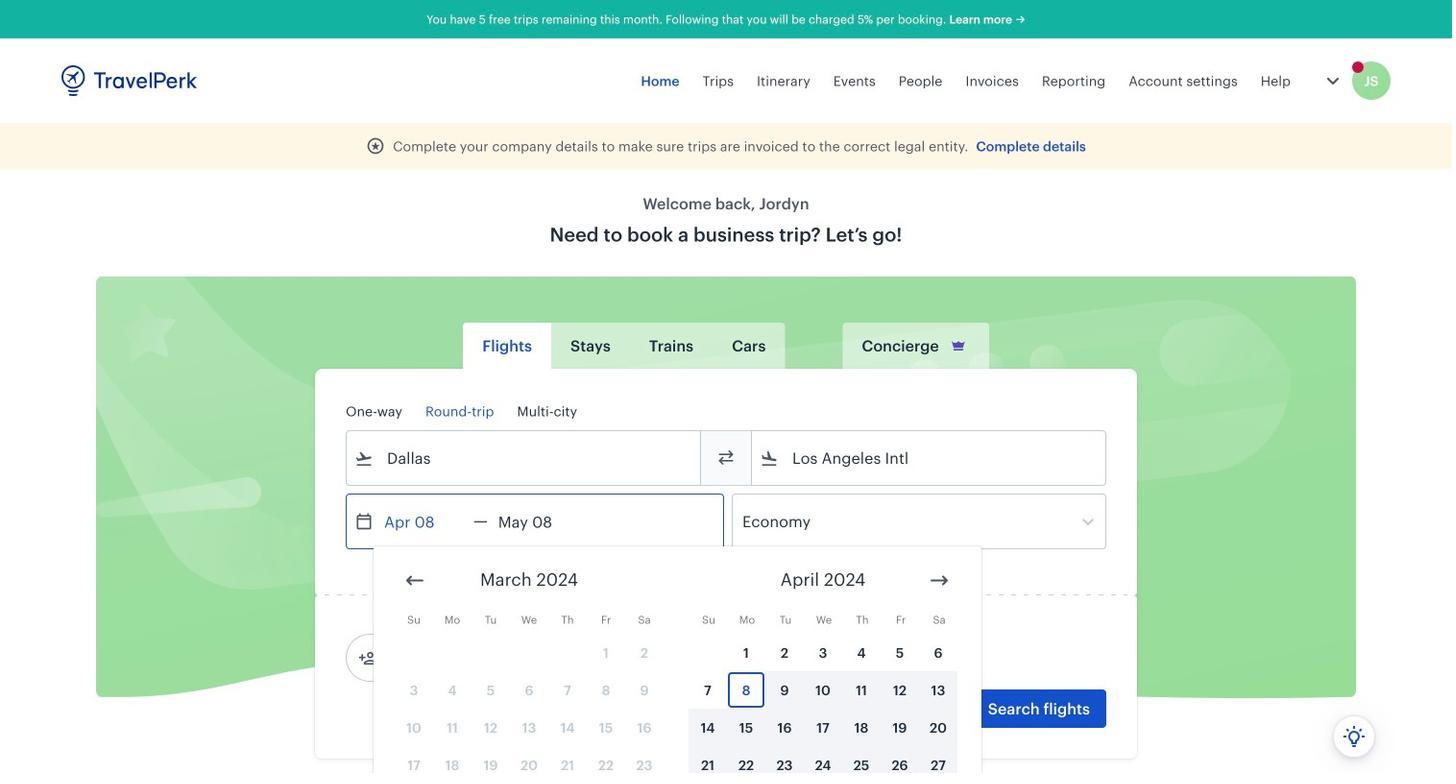 Task type: describe. For each thing, give the bounding box(es) containing it.
Return text field
[[488, 495, 588, 549]]



Task type: locate. For each thing, give the bounding box(es) containing it.
To search field
[[779, 443, 1081, 474]]

From search field
[[374, 443, 675, 474]]

Add first traveler search field
[[378, 643, 577, 673]]

Depart text field
[[374, 495, 474, 549]]

move backward to switch to the previous month. image
[[404, 569, 427, 592]]

move forward to switch to the next month. image
[[928, 569, 951, 592]]

calendar application
[[374, 547, 1453, 773]]



